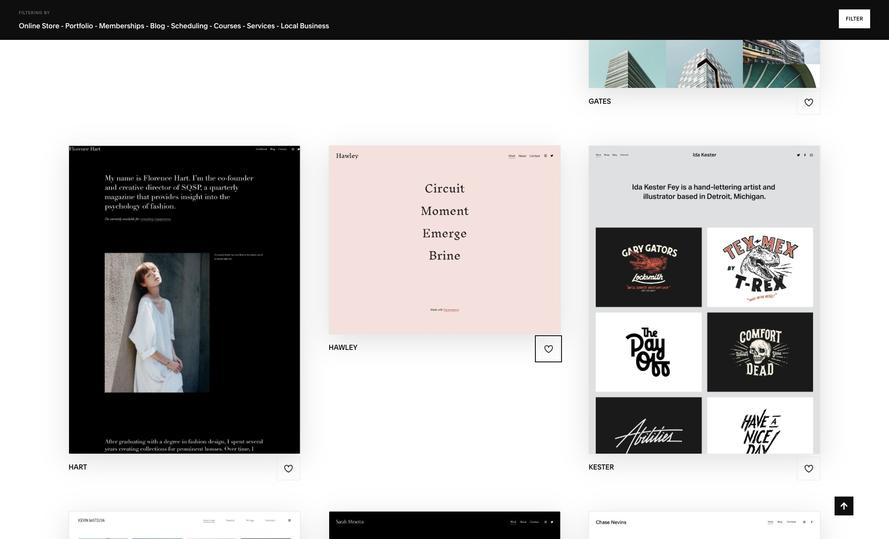 Task type: describe. For each thing, give the bounding box(es) containing it.
1 vertical spatial kester
[[709, 300, 740, 309]]

2 - from the left
[[95, 21, 97, 30]]

filtering by
[[19, 10, 50, 15]]

with for hawley
[[424, 223, 446, 233]]

preview hart link
[[153, 293, 216, 317]]

minetta image
[[329, 512, 560, 539]]

add hawley to your favorites list image
[[544, 344, 554, 354]]

scheduling
[[171, 21, 208, 30]]

gates image
[[589, 0, 820, 88]]

add hart to your favorites list image
[[284, 464, 293, 473]]

start with hawley
[[397, 223, 484, 233]]

preview hawley link
[[407, 233, 482, 257]]

services
[[247, 21, 275, 30]]

matsuya image
[[69, 512, 300, 539]]

7 - from the left
[[277, 21, 279, 30]]

add kester to your favorites list image
[[804, 464, 814, 473]]

start with kester
[[659, 283, 742, 293]]

hart inside button
[[194, 283, 217, 293]]

courses
[[214, 21, 241, 30]]

preview kester
[[669, 300, 740, 309]]

filter
[[846, 15, 864, 22]]

4 - from the left
[[167, 21, 170, 30]]

start with hart
[[143, 283, 217, 293]]

filtering
[[19, 10, 43, 15]]

gates
[[589, 97, 611, 105]]

preview for preview hart
[[153, 300, 191, 309]]

start with kester button
[[659, 276, 751, 300]]

preview for preview kester
[[669, 300, 707, 309]]

with for kester
[[687, 283, 708, 293]]

2 vertical spatial hart
[[69, 463, 87, 471]]



Task type: locate. For each thing, give the bounding box(es) containing it.
preview inside 'link'
[[407, 240, 445, 250]]

kester image
[[589, 146, 820, 454]]

start with hawley button
[[397, 216, 493, 240]]

2 vertical spatial hawley
[[329, 343, 358, 352]]

0 horizontal spatial start
[[143, 283, 169, 293]]

- left blog
[[146, 21, 149, 30]]

0 horizontal spatial with
[[171, 283, 192, 293]]

preview
[[407, 240, 445, 250], [153, 300, 191, 309], [669, 300, 707, 309]]

2 vertical spatial kester
[[589, 463, 614, 471]]

start for preview hawley
[[397, 223, 422, 233]]

start up the preview hart
[[143, 283, 169, 293]]

business
[[300, 21, 329, 30]]

- left courses
[[210, 21, 212, 30]]

5 - from the left
[[210, 21, 212, 30]]

local
[[281, 21, 298, 30]]

- right blog
[[167, 21, 170, 30]]

with inside start with kester button
[[687, 283, 708, 293]]

0 horizontal spatial preview
[[153, 300, 191, 309]]

1 horizontal spatial start
[[397, 223, 422, 233]]

add gates to your favorites list image
[[804, 98, 814, 107]]

kester inside button
[[711, 283, 742, 293]]

with for hart
[[171, 283, 192, 293]]

with
[[424, 223, 446, 233], [171, 283, 192, 293], [687, 283, 708, 293]]

preview down the start with kester
[[669, 300, 707, 309]]

0 vertical spatial hart
[[194, 283, 217, 293]]

with inside start with hawley button
[[424, 223, 446, 233]]

preview for preview hawley
[[407, 240, 445, 250]]

memberships
[[99, 21, 144, 30]]

hawley
[[448, 223, 484, 233], [447, 240, 482, 250], [329, 343, 358, 352]]

hart
[[194, 283, 217, 293], [193, 300, 216, 309], [69, 463, 87, 471]]

2 horizontal spatial with
[[687, 283, 708, 293]]

- right store
[[61, 21, 64, 30]]

0 vertical spatial kester
[[711, 283, 742, 293]]

start for preview hart
[[143, 283, 169, 293]]

online
[[19, 21, 40, 30]]

- right courses
[[243, 21, 245, 30]]

start for preview kester
[[659, 283, 685, 293]]

with up preview hawley
[[424, 223, 446, 233]]

start up preview hawley
[[397, 223, 422, 233]]

with inside start with hart button
[[171, 283, 192, 293]]

preview hart
[[153, 300, 216, 309]]

6 - from the left
[[243, 21, 245, 30]]

start
[[397, 223, 422, 233], [143, 283, 169, 293], [659, 283, 685, 293]]

preview kester link
[[669, 293, 740, 317]]

2 horizontal spatial start
[[659, 283, 685, 293]]

- left local
[[277, 21, 279, 30]]

hawley inside button
[[448, 223, 484, 233]]

preview inside preview hart link
[[153, 300, 191, 309]]

1 vertical spatial hawley
[[447, 240, 482, 250]]

1 horizontal spatial preview
[[407, 240, 445, 250]]

2 horizontal spatial preview
[[669, 300, 707, 309]]

nevins image
[[589, 512, 820, 539]]

with up the preview hart
[[171, 283, 192, 293]]

1 horizontal spatial with
[[424, 223, 446, 233]]

with up preview kester
[[687, 283, 708, 293]]

filter button
[[839, 9, 871, 28]]

3 - from the left
[[146, 21, 149, 30]]

hawley image
[[329, 146, 560, 334]]

- right "portfolio"
[[95, 21, 97, 30]]

portfolio
[[65, 21, 93, 30]]

preview hawley
[[407, 240, 482, 250]]

kester
[[711, 283, 742, 293], [709, 300, 740, 309], [589, 463, 614, 471]]

start up preview kester
[[659, 283, 685, 293]]

start inside button
[[659, 283, 685, 293]]

hawley inside 'link'
[[447, 240, 482, 250]]

hart image
[[69, 146, 300, 454]]

1 - from the left
[[61, 21, 64, 30]]

preview inside preview kester link
[[669, 300, 707, 309]]

preview down start with hart
[[153, 300, 191, 309]]

online store - portfolio - memberships - blog - scheduling - courses - services - local business
[[19, 21, 329, 30]]

start with hart button
[[143, 276, 226, 300]]

back to top image
[[840, 501, 849, 511]]

-
[[61, 21, 64, 30], [95, 21, 97, 30], [146, 21, 149, 30], [167, 21, 170, 30], [210, 21, 212, 30], [243, 21, 245, 30], [277, 21, 279, 30]]

blog
[[150, 21, 165, 30]]

0 vertical spatial hawley
[[448, 223, 484, 233]]

by
[[44, 10, 50, 15]]

1 vertical spatial hart
[[193, 300, 216, 309]]

store
[[42, 21, 59, 30]]

preview down start with hawley
[[407, 240, 445, 250]]



Task type: vqa. For each thing, say whether or not it's contained in the screenshot.
Templates at the top
no



